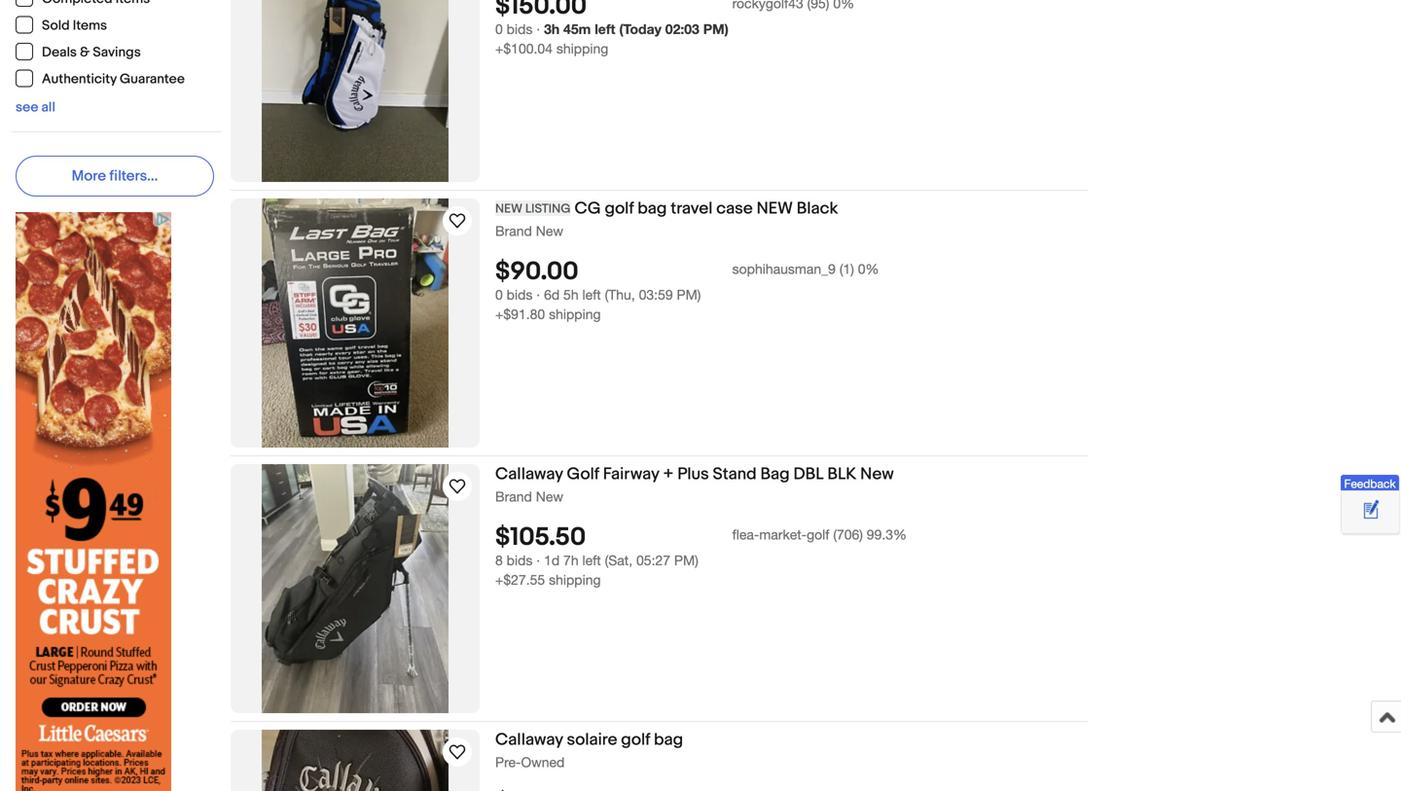 Task type: vqa. For each thing, say whether or not it's contained in the screenshot.
Shipping
yes



Task type: locate. For each thing, give the bounding box(es) containing it.
bids up +$27.55
[[507, 552, 533, 569]]

sophihausman_9
[[732, 261, 836, 277]]

brand
[[495, 223, 532, 239], [495, 489, 532, 505]]

2 bids from the top
[[507, 287, 533, 303]]

2 callaway from the top
[[495, 730, 563, 750]]

pre-
[[495, 754, 521, 770]]

· left the 1d
[[537, 552, 540, 569]]

golf inside new listing cg golf bag travel case new black brand new
[[605, 199, 634, 219]]

callaway up 'owned'
[[495, 730, 563, 750]]

+
[[663, 464, 674, 485]]

0 up +$100.04
[[495, 21, 503, 37]]

0 vertical spatial 0
[[495, 21, 503, 37]]

left right 5h
[[582, 287, 601, 303]]

shipping inside flea-market-golf (706) 99.3% 8 bids · 1d 7h left (sat, 05:27 pm) +$27.55 shipping
[[549, 572, 601, 588]]

&
[[80, 44, 90, 61]]

0 vertical spatial shipping
[[557, 41, 609, 57]]

shipping down 5h
[[549, 306, 601, 322]]

0 vertical spatial left
[[595, 21, 616, 37]]

watch callaway solaire golf bag image
[[446, 741, 469, 764]]

bids
[[507, 21, 533, 37], [507, 287, 533, 303], [507, 552, 533, 569]]

1 vertical spatial bids
[[507, 287, 533, 303]]

golf left (706) at the right bottom of page
[[807, 527, 830, 543]]

bag left travel on the top
[[638, 199, 667, 219]]

fairway
[[603, 464, 659, 485]]

2 vertical spatial shipping
[[549, 572, 601, 588]]

shipping inside 0 bids · 3h 45m left (today 02:03 pm) +$100.04 shipping
[[557, 41, 609, 57]]

left right 45m
[[595, 21, 616, 37]]

left
[[595, 21, 616, 37], [582, 287, 601, 303], [582, 552, 601, 569]]

pm)
[[703, 21, 729, 37], [677, 287, 701, 303], [674, 552, 699, 569]]

feedback
[[1344, 477, 1396, 490]]

golf right cg
[[605, 199, 634, 219]]

pm) inside 0 bids · 3h 45m left (today 02:03 pm) +$100.04 shipping
[[703, 21, 729, 37]]

brand down 'listing'
[[495, 223, 532, 239]]

golf right solaire at the left bottom of the page
[[621, 730, 650, 750]]

black
[[797, 199, 838, 219]]

02:03
[[665, 21, 700, 37]]

authenticity guarantee
[[42, 71, 185, 88]]

bag
[[638, 199, 667, 219], [654, 730, 683, 750]]

0 vertical spatial golf
[[605, 199, 634, 219]]

2 vertical spatial left
[[582, 552, 601, 569]]

golf
[[605, 199, 634, 219], [807, 527, 830, 543], [621, 730, 650, 750]]

brand up "$105.50"
[[495, 489, 532, 505]]

sold items link
[[16, 16, 108, 34]]

0 vertical spatial ·
[[537, 21, 540, 37]]

1 vertical spatial left
[[582, 287, 601, 303]]

1 vertical spatial brand
[[495, 489, 532, 505]]

3 bids from the top
[[507, 552, 533, 569]]

callaway golf fairway + plus stand bag dbl blk new link
[[495, 464, 1088, 488]]

1 vertical spatial 0
[[495, 287, 503, 303]]

callaway inside callaway golf fairway + plus stand bag dbl blk new brand new
[[495, 464, 563, 485]]

3h
[[544, 21, 560, 37]]

bag inside callaway solaire golf bag pre-owned
[[654, 730, 683, 750]]

2 0 from the top
[[495, 287, 503, 303]]

callaway left golf at the bottom left of page
[[495, 464, 563, 485]]

0 vertical spatial bids
[[507, 21, 533, 37]]

pm) right 05:27
[[674, 552, 699, 569]]

all
[[41, 99, 55, 116]]

shipping
[[557, 41, 609, 57], [549, 306, 601, 322], [549, 572, 601, 588]]

callaway
[[495, 464, 563, 485], [495, 730, 563, 750]]

callaway solaire golf bag link
[[495, 730, 1088, 754]]

0 vertical spatial bag
[[638, 199, 667, 219]]

pm) right 02:03
[[703, 21, 729, 37]]

case
[[716, 199, 753, 219]]

callaway golf fairway + plus stand bag dbl blk new heading
[[495, 464, 894, 485]]

new left 'listing'
[[495, 201, 523, 217]]

· left 6d
[[537, 287, 540, 303]]

authenticity guarantee link
[[16, 70, 186, 88]]

left right the 7h
[[582, 552, 601, 569]]

market-
[[759, 527, 807, 543]]

2 vertical spatial golf
[[621, 730, 650, 750]]

left inside 0 bids · 3h 45m left (today 02:03 pm) +$100.04 shipping
[[595, 21, 616, 37]]

1 vertical spatial pm)
[[677, 287, 701, 303]]

· left 3h
[[537, 21, 540, 37]]

plus
[[678, 464, 709, 485]]

new up "$105.50"
[[536, 489, 563, 505]]

callaway inside callaway solaire golf bag pre-owned
[[495, 730, 563, 750]]

bag right solaire at the left bottom of the page
[[654, 730, 683, 750]]

bids up +$100.04
[[507, 21, 533, 37]]

watch cg golf bag travel case new black image
[[446, 209, 469, 233]]

1 0 from the top
[[495, 21, 503, 37]]

$105.50
[[495, 523, 586, 553]]

(today
[[619, 21, 662, 37]]

1 bids from the top
[[507, 21, 533, 37]]

(1)
[[840, 261, 854, 277]]

pm) right 03:59
[[677, 287, 701, 303]]

travel
[[671, 199, 713, 219]]

· inside 0 bids · 3h 45m left (today 02:03 pm) +$100.04 shipping
[[537, 21, 540, 37]]

2 vertical spatial bids
[[507, 552, 533, 569]]

left inside sophihausman_9 (1) 0% 0 bids · 6d 5h left (thu, 03:59 pm) +$91.80 shipping
[[582, 287, 601, 303]]

watch callaway golf fairway + plus stand bag dbl blk new image
[[446, 475, 469, 498]]

1 vertical spatial shipping
[[549, 306, 601, 322]]

new listing cg golf bag travel case new black brand new
[[495, 199, 838, 239]]

(thu,
[[605, 287, 635, 303]]

3 · from the top
[[537, 552, 540, 569]]

shipping down 45m
[[557, 41, 609, 57]]

0 vertical spatial pm)
[[703, 21, 729, 37]]

·
[[537, 21, 540, 37], [537, 287, 540, 303], [537, 552, 540, 569]]

blk
[[828, 464, 857, 485]]

brand inside new listing cg golf bag travel case new black brand new
[[495, 223, 532, 239]]

2 brand from the top
[[495, 489, 532, 505]]

golf
[[567, 464, 599, 485]]

2 vertical spatial ·
[[537, 552, 540, 569]]

1 · from the top
[[537, 21, 540, 37]]

0
[[495, 21, 503, 37], [495, 287, 503, 303]]

sold items
[[42, 18, 107, 34]]

6d
[[544, 287, 560, 303]]

items
[[73, 18, 107, 34]]

bids up +$91.80
[[507, 287, 533, 303]]

shipping down the 7h
[[549, 572, 601, 588]]

0 up +$91.80
[[495, 287, 503, 303]]

8
[[495, 552, 503, 569]]

2 · from the top
[[537, 287, 540, 303]]

03:59
[[639, 287, 673, 303]]

1 vertical spatial bag
[[654, 730, 683, 750]]

1 vertical spatial ·
[[537, 287, 540, 303]]

deals
[[42, 44, 77, 61]]

pm) inside sophihausman_9 (1) 0% 0 bids · 6d 5h left (thu, 03:59 pm) +$91.80 shipping
[[677, 287, 701, 303]]

· inside flea-market-golf (706) 99.3% 8 bids · 1d 7h left (sat, 05:27 pm) +$27.55 shipping
[[537, 552, 540, 569]]

callaway golf fairway + plus stand bag dbl blk new image
[[262, 464, 449, 713]]

golf inside flea-market-golf (706) 99.3% 8 bids · 1d 7h left (sat, 05:27 pm) +$27.55 shipping
[[807, 527, 830, 543]]

2 vertical spatial pm)
[[674, 552, 699, 569]]

1 vertical spatial callaway
[[495, 730, 563, 750]]

golf inside callaway solaire golf bag pre-owned
[[621, 730, 650, 750]]

1 vertical spatial golf
[[807, 527, 830, 543]]

stand
[[713, 464, 757, 485]]

0 vertical spatial callaway
[[495, 464, 563, 485]]

see all button
[[16, 99, 55, 116]]

0 vertical spatial brand
[[495, 223, 532, 239]]

dbl
[[794, 464, 824, 485]]

1 brand from the top
[[495, 223, 532, 239]]

new
[[495, 201, 523, 217], [536, 223, 563, 239], [860, 464, 894, 485], [536, 489, 563, 505]]

1 callaway from the top
[[495, 464, 563, 485]]



Task type: describe. For each thing, give the bounding box(es) containing it.
cg golf bag travel case new black heading
[[495, 199, 838, 219]]

more
[[72, 167, 106, 185]]

shipping inside sophihausman_9 (1) 0% 0 bids · 6d 5h left (thu, 03:59 pm) +$91.80 shipping
[[549, 306, 601, 322]]

bag
[[761, 464, 790, 485]]

more filters... button
[[16, 156, 214, 197]]

authenticity
[[42, 71, 117, 88]]

bids inside sophihausman_9 (1) 0% 0 bids · 6d 5h left (thu, 03:59 pm) +$91.80 shipping
[[507, 287, 533, 303]]

callaway for callaway solaire golf bag
[[495, 730, 563, 750]]

brand inside callaway golf fairway + plus stand bag dbl blk new brand new
[[495, 489, 532, 505]]

see all
[[16, 99, 55, 116]]

see
[[16, 99, 38, 116]]

0%
[[858, 261, 879, 277]]

0 bids · 3h 45m left (today 02:03 pm) +$100.04 shipping
[[495, 21, 729, 57]]

callaway solaire golf bag image
[[262, 730, 449, 791]]

flea-market-golf (706) 99.3% 8 bids · 1d 7h left (sat, 05:27 pm) +$27.55 shipping
[[495, 527, 907, 588]]

bids inside 0 bids · 3h 45m left (today 02:03 pm) +$100.04 shipping
[[507, 21, 533, 37]]

99.3%
[[867, 527, 907, 543]]

+$27.55
[[495, 572, 545, 588]]

new down 'listing'
[[536, 223, 563, 239]]

0 inside 0 bids · 3h 45m left (today 02:03 pm) +$100.04 shipping
[[495, 21, 503, 37]]

cg
[[575, 199, 601, 219]]

owned
[[521, 754, 565, 770]]

1d
[[544, 552, 560, 569]]

cg golf bag travel case new black image
[[262, 199, 449, 448]]

· inside sophihausman_9 (1) 0% 0 bids · 6d 5h left (thu, 03:59 pm) +$91.80 shipping
[[537, 287, 540, 303]]

callaway solaire golf bag pre-owned
[[495, 730, 683, 770]]

(sat,
[[605, 552, 633, 569]]

5h
[[564, 287, 579, 303]]

solaire
[[567, 730, 617, 750]]

sophihausman_9 (1) 0% 0 bids · 6d 5h left (thu, 03:59 pm) +$91.80 shipping
[[495, 261, 879, 322]]

bag inside new listing cg golf bag travel case new black brand new
[[638, 199, 667, 219]]

$90.00
[[495, 257, 579, 287]]

05:27
[[636, 552, 671, 569]]

golf for solaire
[[621, 730, 650, 750]]

savings
[[93, 44, 141, 61]]

deals & savings link
[[16, 43, 142, 61]]

listing
[[525, 201, 571, 217]]

callaway golf fairway + plus stand bag dbl blk new brand new
[[495, 464, 894, 505]]

flea-
[[732, 527, 759, 543]]

callaway solaire golf bag heading
[[495, 730, 683, 750]]

7h
[[564, 552, 579, 569]]

callaway for callaway golf fairway + plus stand bag dbl blk new
[[495, 464, 563, 485]]

bids inside flea-market-golf (706) 99.3% 8 bids · 1d 7h left (sat, 05:27 pm) +$27.55 shipping
[[507, 552, 533, 569]]

(706)
[[833, 527, 863, 543]]

golf for market-
[[807, 527, 830, 543]]

new
[[757, 199, 793, 219]]

advertisement region
[[16, 212, 171, 791]]

deals & savings
[[42, 44, 141, 61]]

guarantee
[[120, 71, 185, 88]]

0 inside sophihausman_9 (1) 0% 0 bids · 6d 5h left (thu, 03:59 pm) +$91.80 shipping
[[495, 287, 503, 303]]

+$91.80
[[495, 306, 545, 322]]

new right blk
[[860, 464, 894, 485]]

45m
[[564, 21, 591, 37]]

filters...
[[109, 167, 158, 185]]

more filters...
[[72, 167, 158, 185]]

pm) inside flea-market-golf (706) 99.3% 8 bids · 1d 7h left (sat, 05:27 pm) +$27.55 shipping
[[674, 552, 699, 569]]

left inside flea-market-golf (706) 99.3% 8 bids · 1d 7h left (sat, 05:27 pm) +$27.55 shipping
[[582, 552, 601, 569]]

sold
[[42, 18, 70, 34]]

new callaway golf 2023 fairway 14 stand / carry bag - pick the color image
[[262, 0, 449, 182]]

+$100.04
[[495, 41, 553, 57]]



